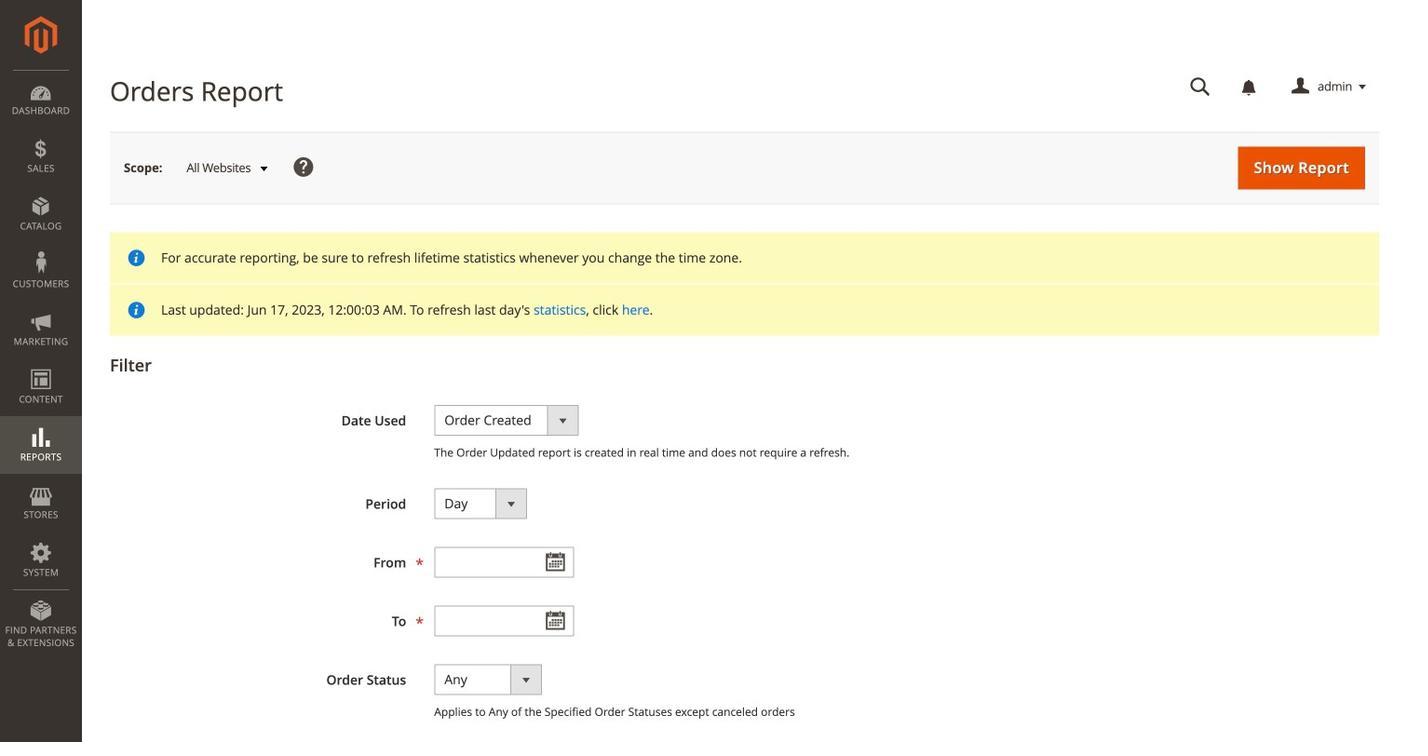 Task type: locate. For each thing, give the bounding box(es) containing it.
menu bar
[[0, 70, 82, 659]]

None text field
[[434, 547, 574, 578], [434, 606, 574, 637], [434, 547, 574, 578], [434, 606, 574, 637]]

magento admin panel image
[[25, 16, 57, 54]]

None text field
[[1178, 71, 1224, 103]]



